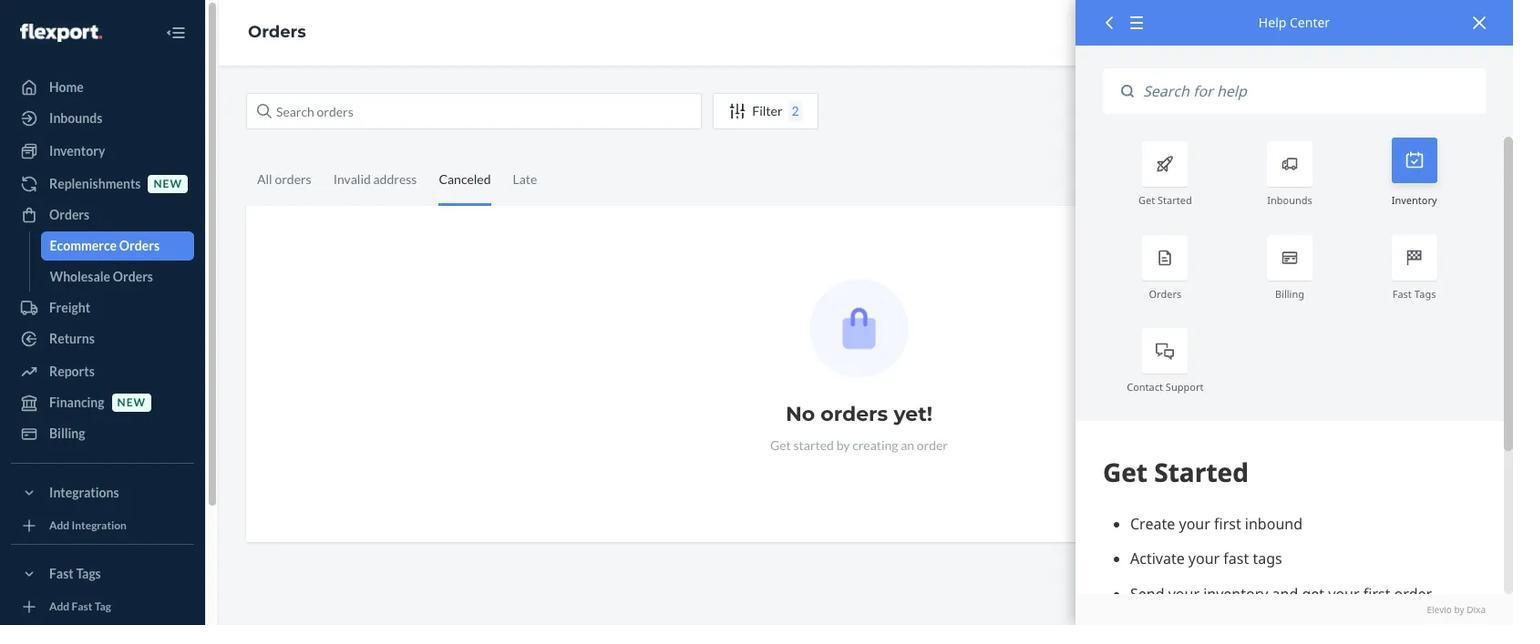 Task type: locate. For each thing, give the bounding box(es) containing it.
0 vertical spatial add
[[49, 519, 69, 533]]

1 vertical spatial new
[[117, 396, 146, 410]]

invalid
[[333, 171, 371, 187]]

1 horizontal spatial tags
[[1414, 287, 1436, 300]]

fast inside dropdown button
[[49, 566, 74, 582]]

1 vertical spatial add
[[49, 600, 69, 614]]

tags
[[1414, 287, 1436, 300], [76, 566, 101, 582]]

0 vertical spatial inbounds
[[49, 110, 102, 126]]

import orders
[[1256, 103, 1338, 118]]

import orders button
[[1241, 93, 1354, 129]]

wholesale orders
[[50, 269, 153, 284]]

0 vertical spatial new
[[154, 177, 182, 191]]

returns
[[49, 331, 95, 346]]

get
[[1138, 194, 1155, 207], [770, 437, 791, 453]]

fast
[[1392, 287, 1412, 300], [49, 566, 74, 582], [72, 600, 92, 614]]

0 vertical spatial inventory
[[49, 143, 105, 159]]

no orders yet!
[[786, 402, 933, 427]]

by right started
[[836, 437, 850, 453]]

0 horizontal spatial inbounds
[[49, 110, 102, 126]]

orders link up ecommerce orders
[[11, 201, 194, 230]]

0 horizontal spatial orders
[[275, 171, 311, 187]]

new
[[154, 177, 182, 191], [117, 396, 146, 410]]

2 vertical spatial fast
[[72, 600, 92, 614]]

create order
[[1380, 103, 1457, 118]]

add left integration on the bottom of the page
[[49, 519, 69, 533]]

financing
[[49, 395, 104, 410]]

no
[[786, 402, 815, 427]]

add left tag
[[49, 600, 69, 614]]

1 vertical spatial tags
[[76, 566, 101, 582]]

by left dixa
[[1454, 603, 1464, 616]]

1 horizontal spatial orders
[[821, 402, 888, 427]]

new for financing
[[117, 396, 146, 410]]

add integration link
[[11, 515, 194, 537]]

freight
[[49, 300, 90, 315]]

contact
[[1127, 380, 1163, 394]]

orders link
[[248, 22, 306, 42], [11, 201, 194, 230]]

0 horizontal spatial fast tags
[[49, 566, 101, 582]]

integrations
[[49, 485, 119, 500]]

new down reports link on the bottom
[[117, 396, 146, 410]]

1 horizontal spatial orders link
[[248, 22, 306, 42]]

0 horizontal spatial orders link
[[11, 201, 194, 230]]

inbounds down import orders button in the right top of the page
[[1267, 194, 1312, 207]]

fast tags inside dropdown button
[[49, 566, 101, 582]]

get started
[[1138, 194, 1192, 207]]

0 horizontal spatial new
[[117, 396, 146, 410]]

0 horizontal spatial inventory
[[49, 143, 105, 159]]

1 vertical spatial fast
[[49, 566, 74, 582]]

support
[[1166, 380, 1204, 394]]

0 horizontal spatial billing
[[49, 426, 85, 441]]

1 horizontal spatial fast tags
[[1392, 287, 1436, 300]]

flexport logo image
[[20, 23, 102, 42]]

billing
[[1275, 287, 1304, 300], [49, 426, 85, 441]]

1 vertical spatial inventory
[[1392, 194, 1437, 207]]

all orders
[[257, 171, 311, 187]]

fast tags
[[1392, 287, 1436, 300], [49, 566, 101, 582]]

create order link
[[1365, 93, 1472, 129]]

yet!
[[894, 402, 933, 427]]

order
[[917, 437, 948, 453]]

orders for no
[[821, 402, 888, 427]]

integrations button
[[11, 479, 194, 508]]

1 horizontal spatial by
[[1454, 603, 1464, 616]]

1 horizontal spatial get
[[1138, 194, 1155, 207]]

orders for all
[[275, 171, 311, 187]]

1 vertical spatial orders
[[821, 402, 888, 427]]

canceled
[[439, 171, 491, 187]]

orders
[[275, 171, 311, 187], [821, 402, 888, 427]]

0 vertical spatial fast
[[1392, 287, 1412, 300]]

orders inside button
[[1298, 103, 1338, 118]]

inbounds
[[49, 110, 102, 126], [1267, 194, 1312, 207]]

1 vertical spatial billing
[[49, 426, 85, 441]]

replenishments
[[49, 176, 141, 191]]

help
[[1259, 14, 1286, 31]]

import
[[1256, 103, 1296, 118]]

inventory up replenishments
[[49, 143, 105, 159]]

get for get started by creating an order
[[770, 437, 791, 453]]

by
[[836, 437, 850, 453], [1454, 603, 1464, 616]]

started
[[793, 437, 834, 453]]

inventory down create order link
[[1392, 194, 1437, 207]]

2 add from the top
[[49, 600, 69, 614]]

1 add from the top
[[49, 519, 69, 533]]

billing inside billing link
[[49, 426, 85, 441]]

add
[[49, 519, 69, 533], [49, 600, 69, 614]]

new right replenishments
[[154, 177, 182, 191]]

reports link
[[11, 357, 194, 386]]

0 vertical spatial orders
[[275, 171, 311, 187]]

filter 2
[[752, 103, 799, 118]]

orders link up search image
[[248, 22, 306, 42]]

1 horizontal spatial billing
[[1275, 287, 1304, 300]]

1 vertical spatial get
[[770, 437, 791, 453]]

close navigation image
[[165, 22, 187, 44]]

tag
[[95, 600, 111, 614]]

1 vertical spatial inbounds
[[1267, 194, 1312, 207]]

add fast tag
[[49, 600, 111, 614]]

1 horizontal spatial new
[[154, 177, 182, 191]]

0 horizontal spatial tags
[[76, 566, 101, 582]]

inbounds down the home
[[49, 110, 102, 126]]

orders up "get started by creating an order"
[[821, 402, 888, 427]]

order
[[1422, 103, 1457, 118]]

inventory
[[49, 143, 105, 159], [1392, 194, 1437, 207]]

orders
[[248, 22, 306, 42], [1298, 103, 1338, 118], [49, 207, 90, 222], [119, 238, 160, 253], [113, 269, 153, 284], [1149, 287, 1181, 300]]

0 vertical spatial get
[[1138, 194, 1155, 207]]

inventory link
[[11, 137, 194, 166]]

0 horizontal spatial by
[[836, 437, 850, 453]]

orders right all
[[275, 171, 311, 187]]

home
[[49, 79, 84, 95]]

ecommerce
[[50, 238, 117, 253]]

1 vertical spatial fast tags
[[49, 566, 101, 582]]

0 horizontal spatial get
[[770, 437, 791, 453]]

get left started
[[770, 437, 791, 453]]

get left 'started'
[[1138, 194, 1155, 207]]

0 vertical spatial orders link
[[248, 22, 306, 42]]



Task type: describe. For each thing, give the bounding box(es) containing it.
add for add integration
[[49, 519, 69, 533]]

address
[[373, 171, 417, 187]]

filter
[[752, 103, 783, 118]]

elevio
[[1427, 603, 1452, 616]]

add for add fast tag
[[49, 600, 69, 614]]

ecommerce orders
[[50, 238, 160, 253]]

0 vertical spatial fast tags
[[1392, 287, 1436, 300]]

Search orders text field
[[246, 93, 702, 129]]

wholesale
[[50, 269, 110, 284]]

wholesale orders link
[[41, 262, 194, 292]]

reports
[[49, 364, 95, 379]]

2
[[792, 103, 799, 118]]

help center
[[1259, 14, 1330, 31]]

returns link
[[11, 324, 194, 354]]

all
[[257, 171, 272, 187]]

new for replenishments
[[154, 177, 182, 191]]

get for get started
[[1138, 194, 1155, 207]]

get started by creating an order
[[770, 437, 948, 453]]

0 vertical spatial by
[[836, 437, 850, 453]]

an
[[901, 437, 914, 453]]

home link
[[11, 73, 194, 102]]

create
[[1380, 103, 1419, 118]]

freight link
[[11, 293, 194, 323]]

dixa
[[1467, 603, 1486, 616]]

1 vertical spatial by
[[1454, 603, 1464, 616]]

add fast tag link
[[11, 596, 194, 618]]

1 horizontal spatial inbounds
[[1267, 194, 1312, 207]]

fast tags button
[[11, 560, 194, 589]]

invalid address
[[333, 171, 417, 187]]

creating
[[852, 437, 898, 453]]

late
[[513, 171, 537, 187]]

inbounds link
[[11, 104, 194, 133]]

ecommerce orders link
[[41, 232, 194, 261]]

1 horizontal spatial inventory
[[1392, 194, 1437, 207]]

1 vertical spatial orders link
[[11, 201, 194, 230]]

empty list image
[[809, 279, 909, 378]]

elevio by dixa
[[1427, 603, 1486, 616]]

billing link
[[11, 419, 194, 448]]

tags inside dropdown button
[[76, 566, 101, 582]]

center
[[1290, 14, 1330, 31]]

Search search field
[[1134, 68, 1486, 114]]

elevio by dixa link
[[1103, 603, 1486, 616]]

0 vertical spatial tags
[[1414, 287, 1436, 300]]

contact support
[[1127, 380, 1204, 394]]

add integration
[[49, 519, 127, 533]]

integration
[[72, 519, 127, 533]]

inventory inside inventory link
[[49, 143, 105, 159]]

0 vertical spatial billing
[[1275, 287, 1304, 300]]

started
[[1158, 194, 1192, 207]]

search image
[[257, 104, 272, 118]]



Task type: vqa. For each thing, say whether or not it's contained in the screenshot.
Help
yes



